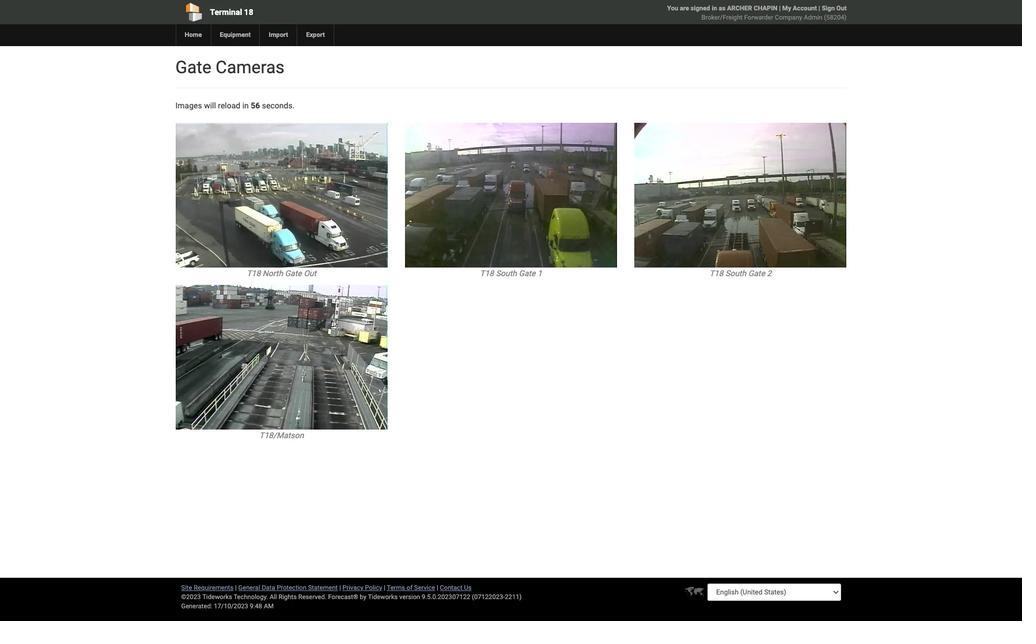 Task type: vqa. For each thing, say whether or not it's contained in the screenshot.
My Account Link
yes



Task type: locate. For each thing, give the bounding box(es) containing it.
t18 left the 2 at right top
[[710, 269, 724, 278]]

contact us link
[[440, 584, 472, 592]]

t18 left 1
[[480, 269, 494, 278]]

sign
[[822, 5, 835, 12]]

reserved.
[[299, 593, 327, 601]]

1 horizontal spatial out
[[837, 5, 847, 12]]

technology.
[[234, 593, 268, 601]]

t18 left north
[[247, 269, 261, 278]]

you are signed in as archer chapin | my account | sign out broker/freight forwarder company admin (58204)
[[668, 5, 847, 21]]

rights
[[279, 593, 297, 601]]

t18 for t18 north gate out
[[247, 269, 261, 278]]

south left the 2 at right top
[[726, 269, 747, 278]]

forwarder
[[745, 14, 774, 21]]

equipment
[[220, 31, 251, 39]]

t18 for t18 south gate 1
[[480, 269, 494, 278]]

out right north
[[304, 269, 317, 278]]

privacy policy link
[[343, 584, 383, 592]]

general data protection statement link
[[238, 584, 338, 592]]

statement
[[308, 584, 338, 592]]

| left 'my'
[[780, 5, 781, 12]]

in left 56
[[243, 101, 249, 110]]

1 t18 from the left
[[247, 269, 261, 278]]

2 horizontal spatial t18
[[710, 269, 724, 278]]

terminal 18 link
[[176, 0, 445, 24]]

1 horizontal spatial t18
[[480, 269, 494, 278]]

images
[[176, 101, 202, 110]]

0 horizontal spatial t18
[[247, 269, 261, 278]]

gate left 1
[[519, 269, 536, 278]]

cameras
[[216, 57, 285, 77]]

17/10/2023
[[214, 603, 248, 610]]

equipment link
[[211, 24, 260, 46]]

1 vertical spatial out
[[304, 269, 317, 278]]

1 south from the left
[[496, 269, 517, 278]]

3 t18 from the left
[[710, 269, 724, 278]]

generated:
[[181, 603, 212, 610]]

0 vertical spatial in
[[712, 5, 718, 12]]

requirements
[[194, 584, 234, 592]]

1 horizontal spatial in
[[712, 5, 718, 12]]

56
[[251, 101, 260, 110]]

south for t18 south gate 1
[[496, 269, 517, 278]]

terms of service link
[[387, 584, 435, 592]]

t18
[[247, 269, 261, 278], [480, 269, 494, 278], [710, 269, 724, 278]]

in for reload
[[243, 101, 249, 110]]

gate for t18 north gate out
[[285, 269, 302, 278]]

0 horizontal spatial in
[[243, 101, 249, 110]]

contact
[[440, 584, 463, 592]]

export
[[306, 31, 325, 39]]

protection
[[277, 584, 307, 592]]

0 vertical spatial out
[[837, 5, 847, 12]]

privacy
[[343, 584, 364, 592]]

all
[[270, 593, 277, 601]]

1 vertical spatial in
[[243, 101, 249, 110]]

2 south from the left
[[726, 269, 747, 278]]

2 t18 from the left
[[480, 269, 494, 278]]

data
[[262, 584, 275, 592]]

account
[[793, 5, 818, 12]]

gate for t18 south gate 2
[[749, 269, 766, 278]]

us
[[464, 584, 472, 592]]

(58204)
[[825, 14, 847, 21]]

gate down home link
[[176, 57, 212, 77]]

export link
[[297, 24, 334, 46]]

2211)
[[505, 593, 522, 601]]

gate left the 2 at right top
[[749, 269, 766, 278]]

out
[[837, 5, 847, 12], [304, 269, 317, 278]]

in left as
[[712, 5, 718, 12]]

1 horizontal spatial south
[[726, 269, 747, 278]]

0 horizontal spatial south
[[496, 269, 517, 278]]

gate
[[176, 57, 212, 77], [285, 269, 302, 278], [519, 269, 536, 278], [749, 269, 766, 278]]

my account link
[[783, 5, 818, 12]]

t18 for t18 south gate 2
[[710, 269, 724, 278]]

terminal 18
[[210, 7, 254, 17]]

forecast®
[[328, 593, 359, 601]]

t18/matson
[[260, 431, 304, 440]]

in inside you are signed in as archer chapin | my account | sign out broker/freight forwarder company admin (58204)
[[712, 5, 718, 12]]

| up tideworks
[[384, 584, 386, 592]]

by
[[360, 593, 367, 601]]

archer
[[728, 5, 753, 12]]

images will reload in 56 seconds.
[[176, 101, 295, 110]]

admin
[[805, 14, 823, 21]]

t18 south gate 1
[[480, 269, 543, 278]]

site requirements | general data protection statement | privacy policy | terms of service | contact us ©2023 tideworks technology. all rights reserved. forecast® by tideworks version 9.5.0.202307122 (07122023-2211) generated: 17/10/2023 9:48 am
[[181, 584, 522, 610]]

version
[[400, 593, 421, 601]]

import
[[269, 31, 288, 39]]

18
[[244, 7, 254, 17]]

south
[[496, 269, 517, 278], [726, 269, 747, 278]]

south left 1
[[496, 269, 517, 278]]

in
[[712, 5, 718, 12], [243, 101, 249, 110]]

my
[[783, 5, 792, 12]]

gate right north
[[285, 269, 302, 278]]

out up (58204)
[[837, 5, 847, 12]]

t18 south gate 1 image
[[405, 123, 618, 268]]

|
[[780, 5, 781, 12], [819, 5, 821, 12], [235, 584, 237, 592], [340, 584, 341, 592], [384, 584, 386, 592], [437, 584, 439, 592]]

9:48
[[250, 603, 262, 610]]

home link
[[176, 24, 211, 46]]



Task type: describe. For each thing, give the bounding box(es) containing it.
t18/matson image
[[176, 285, 388, 430]]

t18 south gate 2
[[710, 269, 772, 278]]

signed
[[691, 5, 711, 12]]

broker/freight
[[702, 14, 743, 21]]

2
[[768, 269, 772, 278]]

9.5.0.202307122
[[422, 593, 471, 601]]

©2023 tideworks
[[181, 593, 232, 601]]

south for t18 south gate 2
[[726, 269, 747, 278]]

t18 south gate 2 image
[[635, 123, 847, 268]]

terms
[[387, 584, 405, 592]]

general
[[238, 584, 260, 592]]

| up forecast®
[[340, 584, 341, 592]]

terminal
[[210, 7, 242, 17]]

policy
[[365, 584, 383, 592]]

| up 9.5.0.202307122
[[437, 584, 439, 592]]

t18 north gate out image
[[176, 123, 388, 268]]

you
[[668, 5, 679, 12]]

0 horizontal spatial out
[[304, 269, 317, 278]]

site requirements link
[[181, 584, 234, 592]]

as
[[719, 5, 726, 12]]

will
[[204, 101, 216, 110]]

import link
[[260, 24, 297, 46]]

| left general
[[235, 584, 237, 592]]

| left sign
[[819, 5, 821, 12]]

tideworks
[[368, 593, 398, 601]]

(07122023-
[[472, 593, 505, 601]]

out inside you are signed in as archer chapin | my account | sign out broker/freight forwarder company admin (58204)
[[837, 5, 847, 12]]

gate for t18 south gate 1
[[519, 269, 536, 278]]

site
[[181, 584, 192, 592]]

chapin
[[754, 5, 778, 12]]

home
[[185, 31, 202, 39]]

of
[[407, 584, 413, 592]]

gate cameras
[[176, 57, 285, 77]]

t18 north gate out
[[247, 269, 317, 278]]

am
[[264, 603, 274, 610]]

seconds.
[[262, 101, 295, 110]]

are
[[680, 5, 690, 12]]

1
[[538, 269, 543, 278]]

sign out link
[[822, 5, 847, 12]]

north
[[263, 269, 283, 278]]

company
[[776, 14, 803, 21]]

service
[[414, 584, 435, 592]]

in for signed
[[712, 5, 718, 12]]

reload
[[218, 101, 241, 110]]



